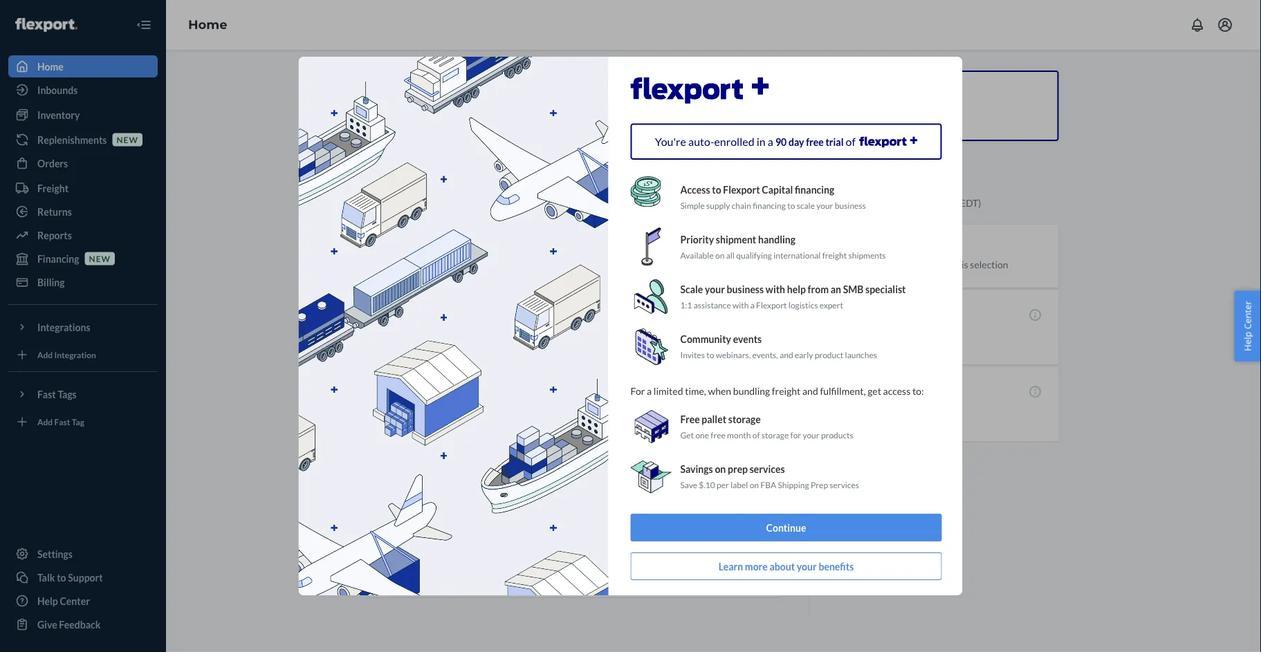 Task type: describe. For each thing, give the bounding box(es) containing it.
your inside button
[[797, 561, 817, 573]]

logistics
[[789, 300, 818, 310]]

free inside free pallet storage get one free month of storage for your products
[[711, 430, 726, 440]]

continue button
[[631, 514, 942, 542]]

prep
[[811, 480, 828, 490]]

of inside free pallet storage get one free month of storage for your products
[[753, 430, 760, 440]]

per
[[717, 480, 729, 490]]

savings on prep services save $.10 per label on fba shipping prep services
[[680, 464, 859, 490]]

get
[[680, 430, 694, 440]]

from
[[808, 284, 829, 295]]

business inside the access to flexport capital financing simple supply chain financing to scale your business
[[835, 200, 866, 210]]

0 horizontal spatial freight
[[772, 385, 801, 397]]

savings
[[680, 464, 713, 475]]

1:1
[[680, 300, 692, 310]]

more
[[745, 561, 768, 573]]

specialist
[[866, 284, 906, 295]]

free pallet storage get one free month of storage for your products
[[680, 414, 854, 440]]

0 vertical spatial a
[[768, 135, 773, 148]]

90
[[776, 136, 787, 148]]

pallet
[[702, 414, 727, 425]]

1 vertical spatial to
[[788, 200, 795, 210]]

trial
[[826, 136, 844, 148]]

learn
[[719, 561, 743, 573]]

day
[[789, 136, 804, 148]]

handling
[[758, 234, 796, 246]]

expert
[[820, 300, 843, 310]]

access
[[680, 184, 710, 196]]

scale
[[680, 284, 703, 295]]

1 horizontal spatial with
[[766, 284, 785, 295]]

available
[[680, 250, 714, 260]]

fulfillment,
[[820, 385, 866, 397]]

events,
[[752, 350, 778, 360]]

scale your business with help from an smb specialist 1:1 assistance with a flexport logistics expert
[[680, 284, 906, 310]]

1 vertical spatial storage
[[762, 430, 789, 440]]

continue
[[766, 522, 806, 534]]

smb
[[843, 284, 864, 295]]

when
[[708, 385, 731, 397]]

for a limited time, when bundling freight and fulfillment, get access to:
[[631, 385, 924, 397]]

shipment
[[716, 234, 756, 246]]

supply
[[706, 200, 730, 210]]

1 vertical spatial financing
[[753, 200, 786, 210]]

chain
[[732, 200, 751, 210]]

flexport inside the scale your business with help from an smb specialist 1:1 assistance with a flexport logistics expert
[[756, 300, 787, 310]]

label
[[731, 480, 748, 490]]

bundling
[[733, 385, 770, 397]]

for
[[631, 385, 645, 397]]

you're
[[655, 135, 686, 148]]

0 vertical spatial services
[[750, 464, 785, 475]]

help center
[[1242, 301, 1254, 351]]

you're auto-enrolled in a 90 day free trial of
[[655, 135, 858, 148]]

product
[[815, 350, 844, 360]]

enrolled
[[714, 135, 755, 148]]

priority shipment handling available on all qualifying international freight shipments
[[680, 234, 886, 260]]



Task type: vqa. For each thing, say whether or not it's contained in the screenshot.
the Home LINK
no



Task type: locate. For each thing, give the bounding box(es) containing it.
$.10
[[699, 480, 715, 490]]

0 vertical spatial with
[[766, 284, 785, 295]]

1 vertical spatial and
[[803, 385, 818, 397]]

access
[[883, 385, 911, 397]]

a inside the scale your business with help from an smb specialist 1:1 assistance with a flexport logistics expert
[[750, 300, 755, 310]]

1 vertical spatial business
[[727, 284, 764, 295]]

all
[[726, 250, 735, 260]]

flexport inside the access to flexport capital financing simple supply chain financing to scale your business
[[723, 184, 760, 196]]

1 horizontal spatial free
[[806, 136, 824, 148]]

products
[[821, 430, 854, 440]]

simple
[[680, 200, 705, 210]]

of right month
[[753, 430, 760, 440]]

1 vertical spatial free
[[711, 430, 726, 440]]

1 vertical spatial flexport
[[756, 300, 787, 310]]

1 horizontal spatial storage
[[762, 430, 789, 440]]

for
[[791, 430, 801, 440]]

on up per
[[715, 464, 726, 475]]

1 horizontal spatial of
[[846, 135, 856, 148]]

0 horizontal spatial services
[[750, 464, 785, 475]]

an
[[831, 284, 841, 295]]

1 horizontal spatial a
[[750, 300, 755, 310]]

webinars,
[[716, 350, 751, 360]]

0 horizontal spatial storage
[[728, 414, 761, 425]]

0 horizontal spatial a
[[647, 385, 652, 397]]

freight
[[822, 250, 847, 260], [772, 385, 801, 397]]

2 vertical spatial to
[[707, 350, 714, 360]]

financing down capital
[[753, 200, 786, 210]]

freight left shipments
[[822, 250, 847, 260]]

shipments
[[849, 250, 886, 260]]

1 vertical spatial a
[[750, 300, 755, 310]]

and left early
[[780, 350, 793, 360]]

storage
[[728, 414, 761, 425], [762, 430, 789, 440]]

your right about at the right bottom of the page
[[797, 561, 817, 573]]

your inside free pallet storage get one free month of storage for your products
[[803, 430, 820, 440]]

limited
[[654, 385, 683, 397]]

0 vertical spatial business
[[835, 200, 866, 210]]

storage left for
[[762, 430, 789, 440]]

free right "one"
[[711, 430, 726, 440]]

flexport left "logistics"
[[756, 300, 787, 310]]

and
[[780, 350, 793, 360], [803, 385, 818, 397]]

help
[[787, 284, 806, 295]]

capital
[[762, 184, 793, 196]]

0 vertical spatial freight
[[822, 250, 847, 260]]

your
[[817, 200, 833, 210], [705, 284, 725, 295], [803, 430, 820, 440], [797, 561, 817, 573]]

0 horizontal spatial financing
[[753, 200, 786, 210]]

your inside the scale your business with help from an smb specialist 1:1 assistance with a flexport logistics expert
[[705, 284, 725, 295]]

flexport+ image
[[297, 55, 609, 597]]

free inside you're auto-enrolled in a 90 day free trial of
[[806, 136, 824, 148]]

to down the community
[[707, 350, 714, 360]]

0 horizontal spatial of
[[753, 430, 760, 440]]

your inside the access to flexport capital financing simple supply chain financing to scale your business
[[817, 200, 833, 210]]

priority
[[680, 234, 714, 246]]

flexport
[[723, 184, 760, 196], [756, 300, 787, 310]]

storage up month
[[728, 414, 761, 425]]

events
[[733, 333, 762, 345]]

assistance
[[694, 300, 731, 310]]

to
[[712, 184, 721, 196], [788, 200, 795, 210], [707, 350, 714, 360]]

1 horizontal spatial business
[[835, 200, 866, 210]]

and left fulfillment,
[[803, 385, 818, 397]]

access to flexport capital financing simple supply chain financing to scale your business
[[680, 184, 866, 210]]

scale
[[797, 200, 815, 210]]

on left 'all'
[[715, 250, 725, 260]]

learn more about your benefits button
[[631, 553, 942, 580]]

with right assistance at right
[[733, 300, 749, 310]]

center
[[1242, 301, 1254, 329]]

your right for
[[803, 430, 820, 440]]

0 vertical spatial of
[[846, 135, 856, 148]]

to up the supply
[[712, 184, 721, 196]]

1 horizontal spatial and
[[803, 385, 818, 397]]

with left the help
[[766, 284, 785, 295]]

0 vertical spatial and
[[780, 350, 793, 360]]

2 vertical spatial a
[[647, 385, 652, 397]]

2 horizontal spatial a
[[768, 135, 773, 148]]

of
[[846, 135, 856, 148], [753, 430, 760, 440]]

flexport up chain
[[723, 184, 760, 196]]

month
[[727, 430, 751, 440]]

your up assistance at right
[[705, 284, 725, 295]]

help center button
[[1235, 291, 1261, 362]]

with
[[766, 284, 785, 295], [733, 300, 749, 310]]

free right day
[[806, 136, 824, 148]]

0 horizontal spatial with
[[733, 300, 749, 310]]

1 horizontal spatial financing
[[795, 184, 835, 196]]

free
[[806, 136, 824, 148], [711, 430, 726, 440]]

free
[[680, 414, 700, 425]]

services right prep
[[830, 480, 859, 490]]

1 vertical spatial with
[[733, 300, 749, 310]]

1 vertical spatial services
[[830, 480, 859, 490]]

of right 'trial'
[[846, 135, 856, 148]]

0 vertical spatial financing
[[795, 184, 835, 196]]

financing up the scale
[[795, 184, 835, 196]]

community events invites to webinars, events, and early product launches
[[680, 333, 877, 360]]

to left the scale
[[788, 200, 795, 210]]

freight inside priority shipment handling available on all qualifying international freight shipments
[[822, 250, 847, 260]]

a right 'for'
[[647, 385, 652, 397]]

business inside the scale your business with help from an smb specialist 1:1 assistance with a flexport logistics expert
[[727, 284, 764, 295]]

learn more about your benefits
[[719, 561, 854, 573]]

financing
[[795, 184, 835, 196], [753, 200, 786, 210]]

about
[[770, 561, 795, 573]]

a
[[768, 135, 773, 148], [750, 300, 755, 310], [647, 385, 652, 397]]

save
[[680, 480, 697, 490]]

2 vertical spatial on
[[750, 480, 759, 490]]

0 vertical spatial storage
[[728, 414, 761, 425]]

prep
[[728, 464, 748, 475]]

1 horizontal spatial freight
[[822, 250, 847, 260]]

one
[[696, 430, 709, 440]]

community
[[680, 333, 731, 345]]

time,
[[685, 385, 706, 397]]

shipping
[[778, 480, 809, 490]]

on
[[715, 250, 725, 260], [715, 464, 726, 475], [750, 480, 759, 490]]

get
[[868, 385, 881, 397]]

benefits
[[819, 561, 854, 573]]

0 vertical spatial free
[[806, 136, 824, 148]]

0 vertical spatial on
[[715, 250, 725, 260]]

your right the scale
[[817, 200, 833, 210]]

business down 'qualifying'
[[727, 284, 764, 295]]

in
[[757, 135, 766, 148]]

a right in in the top right of the page
[[768, 135, 773, 148]]

0 vertical spatial flexport
[[723, 184, 760, 196]]

international
[[774, 250, 821, 260]]

0 vertical spatial to
[[712, 184, 721, 196]]

to inside the community events invites to webinars, events, and early product launches
[[707, 350, 714, 360]]

1 horizontal spatial services
[[830, 480, 859, 490]]

1 vertical spatial freight
[[772, 385, 801, 397]]

launches
[[845, 350, 877, 360]]

help
[[1242, 332, 1254, 351]]

services
[[750, 464, 785, 475], [830, 480, 859, 490]]

and inside the community events invites to webinars, events, and early product launches
[[780, 350, 793, 360]]

to:
[[913, 385, 924, 397]]

business
[[835, 200, 866, 210], [727, 284, 764, 295]]

a up events
[[750, 300, 755, 310]]

fba
[[761, 480, 776, 490]]

business right the scale
[[835, 200, 866, 210]]

services up fba
[[750, 464, 785, 475]]

0 horizontal spatial and
[[780, 350, 793, 360]]

freight right bundling
[[772, 385, 801, 397]]

auto-
[[688, 135, 714, 148]]

on inside priority shipment handling available on all qualifying international freight shipments
[[715, 250, 725, 260]]

1 vertical spatial of
[[753, 430, 760, 440]]

0 horizontal spatial free
[[711, 430, 726, 440]]

1 vertical spatial on
[[715, 464, 726, 475]]

qualifying
[[736, 250, 772, 260]]

invites
[[680, 350, 705, 360]]

0 horizontal spatial business
[[727, 284, 764, 295]]

on left fba
[[750, 480, 759, 490]]

early
[[795, 350, 813, 360]]



